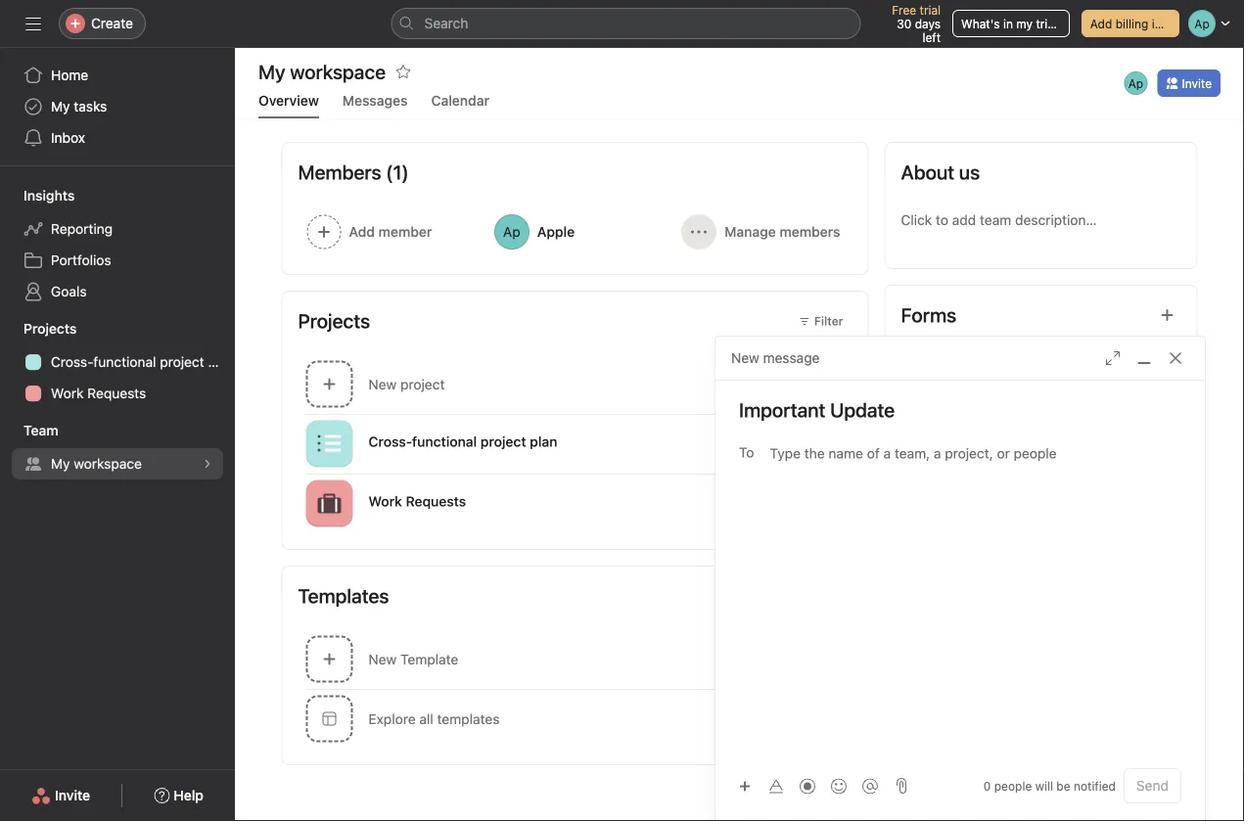 Task type: describe. For each thing, give the bounding box(es) containing it.
list image
[[318, 432, 341, 456]]

apple
[[537, 224, 575, 240]]

cross-functional project plan inside projects element
[[51, 354, 235, 370]]

goals link
[[12, 276, 223, 307]]

templates
[[298, 585, 389, 608]]

1 horizontal spatial invite button
[[1158, 70, 1221, 97]]

filter
[[814, 314, 843, 328]]

Type the name of a team, a project, or people text field
[[770, 442, 1072, 465]]

home link
[[12, 60, 223, 91]]

messages link
[[343, 93, 408, 118]]

record a video image
[[800, 779, 816, 795]]

functional inside projects element
[[93, 354, 156, 370]]

reporting
[[51, 221, 113, 237]]

inbox link
[[12, 122, 223, 154]]

in
[[1004, 17, 1013, 30]]

inbox
[[51, 130, 85, 146]]

all
[[419, 711, 434, 727]]

1 horizontal spatial requests
[[406, 493, 466, 510]]

help button
[[141, 778, 216, 814]]

to
[[739, 444, 754, 460]]

0 vertical spatial invite
[[1182, 76, 1212, 90]]

my
[[1017, 17, 1033, 30]]

overview link
[[258, 93, 319, 118]]

will
[[1036, 779, 1053, 793]]

expand popout to full screen image
[[1105, 351, 1121, 366]]

team button
[[0, 421, 58, 441]]

1 horizontal spatial work requests link
[[282, 474, 868, 534]]

notified
[[1074, 779, 1116, 793]]

about us
[[901, 161, 980, 184]]

reporting link
[[12, 213, 223, 245]]

create form image
[[1160, 307, 1175, 323]]

free trial 30 days left
[[892, 3, 941, 44]]

portfolios link
[[12, 245, 223, 276]]

template
[[401, 651, 459, 668]]

toolbar inside dialog
[[731, 772, 888, 800]]

trial?
[[1036, 17, 1063, 30]]

help
[[174, 788, 204, 804]]

add
[[1091, 17, 1113, 30]]

1 vertical spatial work requests
[[369, 493, 466, 510]]

my tasks
[[51, 98, 107, 115]]

1 vertical spatial functional
[[412, 434, 477, 450]]

manage members button
[[673, 206, 852, 258]]

formatting image
[[769, 779, 784, 795]]

explore all templates
[[369, 711, 500, 727]]

30
[[897, 17, 912, 30]]

new for new template
[[369, 651, 397, 668]]

insights button
[[0, 186, 75, 206]]

new template
[[369, 651, 459, 668]]

add member button
[[298, 206, 478, 258]]

0 vertical spatial work requests link
[[12, 378, 223, 409]]

send
[[1137, 778, 1169, 794]]

2 vertical spatial project
[[481, 434, 526, 450]]

new for new project
[[369, 376, 397, 392]]

1 vertical spatial cross-
[[369, 434, 412, 450]]

what's
[[962, 17, 1000, 30]]

team
[[23, 422, 58, 439]]

1 vertical spatial plan
[[530, 434, 558, 450]]

new project
[[369, 376, 445, 392]]

0 vertical spatial ap
[[1129, 76, 1144, 90]]

manage members
[[725, 224, 841, 240]]



Task type: locate. For each thing, give the bounding box(es) containing it.
1 vertical spatial work requests link
[[282, 474, 868, 534]]

workspace
[[74, 456, 142, 472]]

ap
[[1129, 76, 1144, 90], [815, 437, 830, 451]]

add billing info
[[1091, 17, 1173, 30]]

hide sidebar image
[[25, 16, 41, 31]]

1 horizontal spatial functional
[[412, 434, 477, 450]]

emoji image
[[831, 779, 847, 795]]

calendar
[[431, 93, 490, 109]]

Add subject text field
[[716, 397, 1205, 424]]

my down team
[[51, 456, 70, 472]]

my workspace
[[51, 456, 142, 472]]

0 horizontal spatial invite
[[55, 788, 90, 804]]

1 horizontal spatial cross-functional project plan
[[369, 434, 558, 450]]

cross- inside projects element
[[51, 354, 93, 370]]

insights element
[[0, 178, 235, 311]]

my left tasks
[[51, 98, 70, 115]]

ap right to
[[815, 437, 830, 451]]

minimize image
[[1137, 351, 1152, 366]]

ap down 'billing'
[[1129, 76, 1144, 90]]

billing
[[1116, 17, 1149, 30]]

portfolios
[[51, 252, 111, 268]]

what's in my trial?
[[962, 17, 1063, 30]]

forms
[[901, 304, 957, 327]]

members (1)
[[298, 161, 409, 184]]

invite
[[1182, 76, 1212, 90], [55, 788, 90, 804]]

cross-functional project plan link
[[12, 347, 235, 378]]

0 horizontal spatial projects
[[23, 321, 77, 337]]

work up team
[[51, 385, 84, 401]]

create
[[91, 15, 133, 31]]

projects button
[[0, 319, 77, 339]]

my for my tasks
[[51, 98, 70, 115]]

plan inside projects element
[[208, 354, 235, 370]]

work requests link
[[12, 378, 223, 409], [282, 474, 868, 534]]

0 vertical spatial work
[[51, 385, 84, 401]]

0 horizontal spatial project
[[160, 354, 204, 370]]

project
[[160, 354, 204, 370], [401, 376, 445, 392], [481, 434, 526, 450]]

what's in my trial? button
[[953, 10, 1070, 37]]

functional down the new project
[[412, 434, 477, 450]]

create button
[[59, 8, 146, 39]]

1 horizontal spatial work requests
[[369, 493, 466, 510]]

2 horizontal spatial project
[[481, 434, 526, 450]]

requests
[[87, 385, 146, 401], [406, 493, 466, 510]]

1 horizontal spatial work
[[369, 493, 402, 510]]

0 vertical spatial project
[[160, 354, 204, 370]]

1 vertical spatial new
[[369, 651, 397, 668]]

dialog containing new message
[[716, 337, 1205, 821]]

templates
[[437, 711, 500, 727]]

cross-
[[51, 354, 93, 370], [369, 434, 412, 450]]

my inside global element
[[51, 98, 70, 115]]

search
[[424, 15, 468, 31]]

1 vertical spatial cross-functional project plan
[[369, 434, 558, 450]]

1 vertical spatial project
[[401, 376, 445, 392]]

0 horizontal spatial cross-functional project plan
[[51, 354, 235, 370]]

0 horizontal spatial work
[[51, 385, 84, 401]]

0 horizontal spatial work requests
[[51, 385, 146, 401]]

add billing info button
[[1082, 10, 1180, 37]]

left
[[923, 30, 941, 44]]

be
[[1057, 779, 1071, 793]]

0 vertical spatial work requests
[[51, 385, 146, 401]]

global element
[[0, 48, 235, 165]]

1 new from the top
[[369, 376, 397, 392]]

insert an object image
[[739, 781, 751, 793]]

send button
[[1124, 769, 1182, 804]]

see details, my workspace image
[[202, 458, 213, 470]]

add member
[[349, 224, 432, 240]]

projects element
[[0, 311, 235, 413]]

work inside projects element
[[51, 385, 84, 401]]

1 my from the top
[[51, 98, 70, 115]]

my tasks link
[[12, 91, 223, 122]]

work requests
[[51, 385, 146, 401], [369, 493, 466, 510]]

teams element
[[0, 413, 235, 484]]

apple button
[[485, 206, 665, 258]]

search list box
[[391, 8, 861, 39]]

messages
[[343, 93, 408, 109]]

1 vertical spatial invite
[[55, 788, 90, 804]]

0 horizontal spatial ap
[[815, 437, 830, 451]]

explore
[[369, 711, 416, 727]]

0 horizontal spatial plan
[[208, 354, 235, 370]]

0 horizontal spatial requests
[[87, 385, 146, 401]]

projects down goals
[[23, 321, 77, 337]]

close image
[[1168, 351, 1184, 366]]

0 people will be notified
[[984, 779, 1116, 793]]

1 horizontal spatial ap
[[1129, 76, 1144, 90]]

1 horizontal spatial plan
[[530, 434, 558, 450]]

home
[[51, 67, 88, 83]]

cross-functional project plan down the goals link
[[51, 354, 235, 370]]

2 my from the top
[[51, 456, 70, 472]]

cross- down the projects dropdown button
[[51, 354, 93, 370]]

tasks
[[74, 98, 107, 115]]

0 vertical spatial cross-functional project plan
[[51, 354, 235, 370]]

0 horizontal spatial cross-
[[51, 354, 93, 370]]

cross-functional project plan down the new project
[[369, 434, 558, 450]]

open button
[[1118, 349, 1181, 376]]

work requests right the briefcase "icon"
[[369, 493, 466, 510]]

requests inside projects element
[[87, 385, 146, 401]]

0 vertical spatial functional
[[93, 354, 156, 370]]

0 vertical spatial requests
[[87, 385, 146, 401]]

open
[[1143, 355, 1172, 369]]

my workspace link
[[12, 448, 223, 480]]

1 vertical spatial invite button
[[19, 778, 103, 814]]

plan
[[208, 354, 235, 370], [530, 434, 558, 450]]

0 vertical spatial new
[[369, 376, 397, 392]]

1 horizontal spatial projects
[[298, 309, 370, 332]]

cross-functional project plan
[[51, 354, 235, 370], [369, 434, 558, 450]]

cross- down the new project
[[369, 434, 412, 450]]

my inside teams element
[[51, 456, 70, 472]]

1 vertical spatial ap
[[815, 437, 830, 451]]

my workspace
[[258, 60, 386, 83]]

invite button
[[1158, 70, 1221, 97], [19, 778, 103, 814]]

overview
[[258, 93, 319, 109]]

work requests down cross-functional project plan link in the left top of the page
[[51, 385, 146, 401]]

goals
[[51, 283, 87, 300]]

briefcase image
[[318, 492, 341, 515]]

toolbar
[[731, 772, 888, 800]]

projects
[[298, 309, 370, 332], [23, 321, 77, 337]]

1 horizontal spatial cross-
[[369, 434, 412, 450]]

projects up the new project
[[298, 309, 370, 332]]

0 vertical spatial cross-
[[51, 354, 93, 370]]

info
[[1152, 17, 1173, 30]]

new
[[369, 376, 397, 392], [369, 651, 397, 668]]

0 vertical spatial plan
[[208, 354, 235, 370]]

1 horizontal spatial invite
[[1182, 76, 1212, 90]]

filter button
[[790, 307, 852, 335]]

1 vertical spatial my
[[51, 456, 70, 472]]

0 horizontal spatial invite button
[[19, 778, 103, 814]]

days
[[915, 17, 941, 30]]

at mention image
[[863, 779, 878, 795]]

0 horizontal spatial work requests link
[[12, 378, 223, 409]]

add to starred image
[[396, 64, 411, 79]]

new message
[[731, 350, 820, 366]]

0 vertical spatial invite button
[[1158, 70, 1221, 97]]

1 vertical spatial requests
[[406, 493, 466, 510]]

1 horizontal spatial project
[[401, 376, 445, 392]]

work
[[51, 385, 84, 401], [369, 493, 402, 510]]

0 horizontal spatial functional
[[93, 354, 156, 370]]

trial
[[920, 3, 941, 17]]

my
[[51, 98, 70, 115], [51, 456, 70, 472]]

0
[[984, 779, 991, 793]]

2 new from the top
[[369, 651, 397, 668]]

0 vertical spatial my
[[51, 98, 70, 115]]

search button
[[391, 8, 861, 39]]

calendar link
[[431, 93, 490, 118]]

1 vertical spatial work
[[369, 493, 402, 510]]

free
[[892, 3, 917, 17]]

functional down the goals link
[[93, 354, 156, 370]]

functional
[[93, 354, 156, 370], [412, 434, 477, 450]]

work right the briefcase "icon"
[[369, 493, 402, 510]]

work requests inside projects element
[[51, 385, 146, 401]]

insights
[[23, 187, 75, 204]]

projects inside dropdown button
[[23, 321, 77, 337]]

dialog
[[716, 337, 1205, 821]]

my for my workspace
[[51, 456, 70, 472]]

people
[[995, 779, 1032, 793]]



Task type: vqa. For each thing, say whether or not it's contained in the screenshot.
dialog
yes



